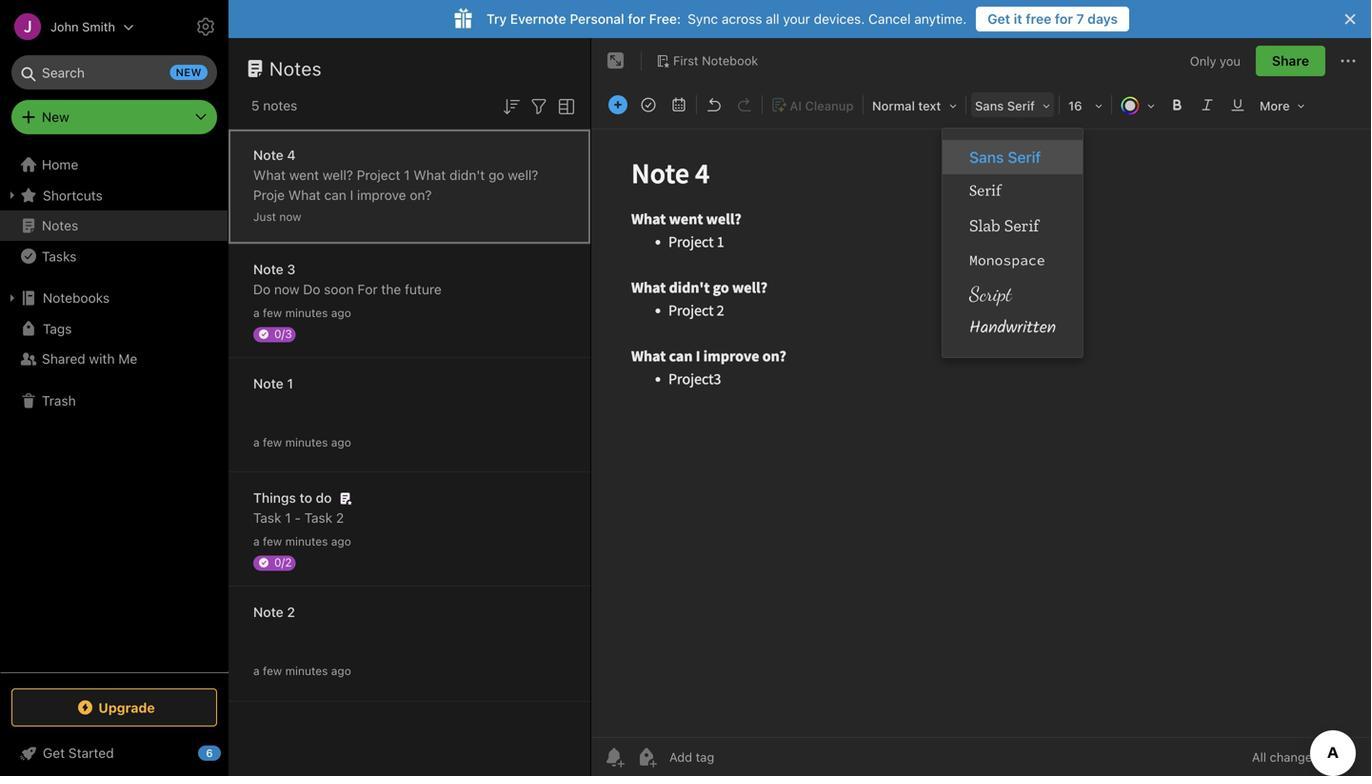 Task type: describe. For each thing, give the bounding box(es) containing it.
Insert field
[[604, 91, 632, 118]]

italic image
[[1194, 91, 1221, 118]]

free:
[[649, 11, 681, 27]]

tasks button
[[0, 241, 228, 271]]

i
[[350, 187, 353, 203]]

serif down serif link
[[1004, 215, 1039, 236]]

sans serif inside sans serif link
[[969, 148, 1041, 166]]

task image
[[635, 91, 662, 118]]

Search text field
[[25, 55, 204, 90]]

started
[[68, 745, 114, 761]]

share
[[1272, 53, 1309, 69]]

new button
[[11, 100, 217, 134]]

notebooks link
[[0, 283, 228, 313]]

16
[[1068, 99, 1082, 113]]

1 vertical spatial 2
[[287, 604, 295, 620]]

3 few from the top
[[263, 535, 282, 548]]

notes
[[263, 98, 297, 113]]

note 2
[[253, 604, 295, 620]]

tree containing home
[[0, 150, 229, 671]]

days
[[1088, 11, 1118, 27]]

monospace link
[[943, 243, 1083, 277]]

5
[[251, 98, 259, 113]]

task 1 - task 2
[[253, 510, 344, 526]]

7
[[1077, 11, 1084, 27]]

trash link
[[0, 386, 228, 416]]

4 a few minutes ago from the top
[[253, 664, 351, 678]]

personal
[[570, 11, 624, 27]]

shortcuts button
[[0, 180, 228, 210]]

project
[[357, 167, 400, 183]]

just
[[253, 210, 276, 223]]

serif up slab
[[969, 182, 1001, 201]]

sans serif link
[[943, 140, 1083, 174]]

bold image
[[1164, 91, 1190, 118]]

View options field
[[550, 93, 578, 118]]

shared
[[42, 351, 85, 367]]

smith
[[82, 20, 115, 34]]

get started
[[43, 745, 114, 761]]

shared with me
[[42, 351, 137, 367]]

across
[[722, 11, 762, 27]]

new search field
[[25, 55, 208, 90]]

slab serif link
[[943, 209, 1083, 243]]

normal
[[872, 99, 915, 113]]

proje
[[253, 187, 285, 203]]

slab
[[969, 215, 1000, 236]]

note for note 4 what went well? project 1 what didn't go well? proje what can i improve on? just now
[[253, 147, 284, 163]]

do
[[316, 490, 332, 506]]

for for free:
[[628, 11, 646, 27]]

1 for task 1 - task 2
[[285, 510, 291, 526]]

4 minutes from the top
[[285, 664, 328, 678]]

Help and Learning task checklist field
[[0, 738, 229, 768]]

all changes saved
[[1252, 750, 1356, 764]]

get for get it free for 7 days
[[988, 11, 1010, 27]]

note for note 2
[[253, 604, 284, 620]]

0 horizontal spatial what
[[253, 167, 286, 183]]

can
[[324, 187, 346, 203]]

free
[[1026, 11, 1052, 27]]

notes link
[[0, 210, 228, 241]]

first notebook
[[673, 53, 758, 68]]

upgrade
[[98, 700, 155, 715]]

shared with me link
[[0, 344, 228, 374]]

all
[[1252, 750, 1266, 764]]

sans inside menu item
[[969, 148, 1004, 166]]

2 well? from the left
[[508, 167, 538, 183]]

2 few from the top
[[263, 436, 282, 449]]

2 horizontal spatial what
[[414, 167, 446, 183]]

try evernote personal for free: sync across all your devices. cancel anytime.
[[487, 11, 967, 27]]

to
[[300, 490, 312, 506]]

undo image
[[701, 91, 728, 118]]

things
[[253, 490, 296, 506]]

sans inside font family field
[[975, 99, 1004, 113]]

Add filters field
[[528, 93, 550, 118]]

more
[[1260, 99, 1290, 113]]

trash
[[42, 393, 76, 409]]

normal text
[[872, 99, 941, 113]]

get for get started
[[43, 745, 65, 761]]

Add tag field
[[668, 749, 810, 765]]

dropdown list menu
[[943, 140, 1083, 346]]

future
[[405, 281, 442, 297]]

home link
[[0, 150, 229, 180]]

serif link
[[943, 174, 1083, 209]]

1 task from the left
[[253, 510, 281, 526]]

saved
[[1322, 750, 1356, 764]]

More actions field
[[1337, 46, 1360, 76]]

anytime.
[[914, 11, 967, 27]]

get it free for 7 days
[[988, 11, 1118, 27]]

serif inside menu item
[[1008, 148, 1041, 166]]

sans serif menu item
[[943, 140, 1083, 174]]

1 for note 1
[[287, 376, 293, 391]]

1 a from the top
[[253, 306, 260, 319]]

expand note image
[[605, 50, 628, 72]]

evernote
[[510, 11, 566, 27]]

2 do from the left
[[303, 281, 320, 297]]

handwritten
[[969, 315, 1056, 342]]

notebook
[[702, 53, 758, 68]]

your
[[783, 11, 810, 27]]

only
[[1190, 54, 1216, 68]]

add tag image
[[635, 746, 658, 768]]

changes
[[1270, 750, 1319, 764]]

0/2
[[274, 556, 292, 569]]

new
[[176, 66, 202, 79]]

4
[[287, 147, 296, 163]]

for for 7
[[1055, 11, 1073, 27]]

home
[[42, 157, 78, 172]]

slab serif
[[969, 215, 1039, 236]]

Font size field
[[1062, 91, 1109, 119]]

tags
[[43, 321, 72, 336]]

tasks
[[42, 248, 77, 264]]

3 ago from the top
[[331, 535, 351, 548]]

1 few from the top
[[263, 306, 282, 319]]

2 task from the left
[[304, 510, 332, 526]]

3 a from the top
[[253, 535, 260, 548]]

script handwritten
[[969, 282, 1056, 342]]

2 minutes from the top
[[285, 436, 328, 449]]

go
[[489, 167, 504, 183]]



Task type: vqa. For each thing, say whether or not it's contained in the screenshot.
Miller
no



Task type: locate. For each thing, give the bounding box(es) containing it.
didn't
[[450, 167, 485, 183]]

1 horizontal spatial well?
[[508, 167, 538, 183]]

a down things
[[253, 535, 260, 548]]

what down went
[[288, 187, 321, 203]]

sans up the sans serif menu item
[[975, 99, 1004, 113]]

sans
[[975, 99, 1004, 113], [969, 148, 1004, 166]]

notes up notes
[[269, 57, 322, 80]]

3 minutes from the top
[[285, 535, 328, 548]]

well? up can at the left top of the page
[[323, 167, 353, 183]]

handwritten link
[[943, 311, 1083, 346]]

with
[[89, 351, 115, 367]]

serif up serif link
[[1008, 148, 1041, 166]]

the
[[381, 281, 401, 297]]

6
[[206, 747, 213, 759]]

get left it
[[988, 11, 1010, 27]]

script link
[[943, 277, 1083, 311]]

minutes up to
[[285, 436, 328, 449]]

all
[[766, 11, 780, 27]]

sans up serif link
[[969, 148, 1004, 166]]

1 vertical spatial notes
[[42, 218, 78, 233]]

do left soon
[[303, 281, 320, 297]]

1 horizontal spatial do
[[303, 281, 320, 297]]

text
[[918, 99, 941, 113]]

0 horizontal spatial task
[[253, 510, 281, 526]]

sans serif up the sans serif menu item
[[975, 99, 1035, 113]]

a up note 1
[[253, 306, 260, 319]]

Heading level field
[[866, 91, 964, 119]]

sans serif inside font family field
[[975, 99, 1035, 113]]

what
[[253, 167, 286, 183], [414, 167, 446, 183], [288, 187, 321, 203]]

me
[[118, 351, 137, 367]]

more actions image
[[1337, 50, 1360, 72]]

1 vertical spatial sans
[[969, 148, 1004, 166]]

3 a few minutes ago from the top
[[253, 535, 351, 548]]

4 few from the top
[[263, 664, 282, 678]]

ago
[[331, 306, 351, 319], [331, 436, 351, 449], [331, 535, 351, 548], [331, 664, 351, 678]]

note 4 what went well? project 1 what didn't go well? proje what can i improve on? just now
[[253, 147, 538, 223]]

0 vertical spatial get
[[988, 11, 1010, 27]]

1 up on?
[[404, 167, 410, 183]]

4 ago from the top
[[331, 664, 351, 678]]

1 inside note 4 what went well? project 1 what didn't go well? proje what can i improve on? just now
[[404, 167, 410, 183]]

improve
[[357, 187, 406, 203]]

for left free:
[[628, 11, 646, 27]]

john smith
[[50, 20, 115, 34]]

Font family field
[[968, 91, 1057, 119]]

on?
[[410, 187, 432, 203]]

get it free for 7 days button
[[976, 7, 1129, 31]]

0 horizontal spatial get
[[43, 745, 65, 761]]

john
[[50, 20, 79, 34]]

first
[[673, 53, 699, 68]]

2 vertical spatial 1
[[285, 510, 291, 526]]

share button
[[1256, 46, 1326, 76]]

now down 3
[[274, 281, 299, 297]]

try
[[487, 11, 507, 27]]

note for note 3 do now do soon for the future
[[253, 261, 284, 277]]

1 vertical spatial 1
[[287, 376, 293, 391]]

few up 0/3
[[263, 306, 282, 319]]

get inside help and learning task checklist field
[[43, 745, 65, 761]]

expand notebooks image
[[5, 290, 20, 306]]

0 horizontal spatial for
[[628, 11, 646, 27]]

shortcuts
[[43, 187, 103, 203]]

note left 3
[[253, 261, 284, 277]]

note
[[253, 147, 284, 163], [253, 261, 284, 277], [253, 376, 284, 391], [253, 604, 284, 620]]

1 horizontal spatial get
[[988, 11, 1010, 27]]

1 horizontal spatial what
[[288, 187, 321, 203]]

task down things
[[253, 510, 281, 526]]

2 down 0/2
[[287, 604, 295, 620]]

few
[[263, 306, 282, 319], [263, 436, 282, 449], [263, 535, 282, 548], [263, 664, 282, 678]]

a few minutes ago down task 1 - task 2
[[253, 535, 351, 548]]

2 ago from the top
[[331, 436, 351, 449]]

a few minutes ago down note 2
[[253, 664, 351, 678]]

note for note 1
[[253, 376, 284, 391]]

get left started
[[43, 745, 65, 761]]

1
[[404, 167, 410, 183], [287, 376, 293, 391], [285, 510, 291, 526]]

sans serif up serif link
[[969, 148, 1041, 166]]

1 vertical spatial now
[[274, 281, 299, 297]]

few down note 2
[[263, 664, 282, 678]]

note 1
[[253, 376, 293, 391]]

monospace
[[969, 251, 1045, 269]]

serif up sans serif link
[[1007, 99, 1035, 113]]

1 down 0/3
[[287, 376, 293, 391]]

Account field
[[0, 8, 134, 46]]

2 a few minutes ago from the top
[[253, 436, 351, 449]]

1 for from the left
[[628, 11, 646, 27]]

now inside note 3 do now do soon for the future
[[274, 281, 299, 297]]

for
[[357, 281, 378, 297]]

few up things
[[263, 436, 282, 449]]

0 vertical spatial notes
[[269, 57, 322, 80]]

sync
[[688, 11, 718, 27]]

calendar event image
[[666, 91, 692, 118]]

underline image
[[1225, 91, 1251, 118]]

get
[[988, 11, 1010, 27], [43, 745, 65, 761]]

now inside note 4 what went well? project 1 what didn't go well? proje what can i improve on? just now
[[279, 210, 301, 223]]

add filters image
[[528, 95, 550, 118]]

2 a from the top
[[253, 436, 260, 449]]

get inside button
[[988, 11, 1010, 27]]

note inside note 3 do now do soon for the future
[[253, 261, 284, 277]]

click to collapse image
[[221, 741, 236, 764]]

now right 'just'
[[279, 210, 301, 223]]

a few minutes ago up 0/3
[[253, 306, 351, 319]]

first notebook button
[[649, 48, 765, 74]]

More field
[[1253, 91, 1312, 119]]

settings image
[[194, 15, 217, 38]]

note left 4
[[253, 147, 284, 163]]

1 a few minutes ago from the top
[[253, 306, 351, 319]]

1 horizontal spatial for
[[1055, 11, 1073, 27]]

0 horizontal spatial well?
[[323, 167, 353, 183]]

0 vertical spatial 1
[[404, 167, 410, 183]]

now
[[279, 210, 301, 223], [274, 281, 299, 297]]

a down note 2
[[253, 664, 260, 678]]

1 well? from the left
[[323, 167, 353, 183]]

you
[[1220, 54, 1241, 68]]

tree
[[0, 150, 229, 671]]

1 horizontal spatial task
[[304, 510, 332, 526]]

0 vertical spatial sans
[[975, 99, 1004, 113]]

1 note from the top
[[253, 147, 284, 163]]

1 ago from the top
[[331, 306, 351, 319]]

note inside note 4 what went well? project 1 what didn't go well? proje what can i improve on? just now
[[253, 147, 284, 163]]

minutes up 0/3
[[285, 306, 328, 319]]

do
[[253, 281, 271, 297], [303, 281, 320, 297]]

0 horizontal spatial 2
[[287, 604, 295, 620]]

things to do
[[253, 490, 332, 506]]

devices.
[[814, 11, 865, 27]]

1 vertical spatial get
[[43, 745, 65, 761]]

0 horizontal spatial notes
[[42, 218, 78, 233]]

2 for from the left
[[1055, 11, 1073, 27]]

1 horizontal spatial notes
[[269, 57, 322, 80]]

for left 7
[[1055, 11, 1073, 27]]

note window element
[[591, 38, 1371, 776]]

0 vertical spatial 2
[[336, 510, 344, 526]]

do down 'just'
[[253, 281, 271, 297]]

Font color field
[[1114, 91, 1162, 119]]

note down 0/3
[[253, 376, 284, 391]]

0 vertical spatial now
[[279, 210, 301, 223]]

what up the proje
[[253, 167, 286, 183]]

serif
[[1007, 99, 1035, 113], [1008, 148, 1041, 166], [969, 182, 1001, 201], [1004, 215, 1039, 236]]

what up on?
[[414, 167, 446, 183]]

only you
[[1190, 54, 1241, 68]]

1 do from the left
[[253, 281, 271, 297]]

serif inside font family field
[[1007, 99, 1035, 113]]

a few minutes ago up to
[[253, 436, 351, 449]]

notes up tasks on the top of the page
[[42, 218, 78, 233]]

0 vertical spatial sans serif
[[975, 99, 1035, 113]]

add a reminder image
[[603, 746, 626, 768]]

1 horizontal spatial 2
[[336, 510, 344, 526]]

a up things
[[253, 436, 260, 449]]

upgrade button
[[11, 688, 217, 727]]

3
[[287, 261, 295, 277]]

note 3 do now do soon for the future
[[253, 261, 442, 297]]

well? right the go
[[508, 167, 538, 183]]

4 a from the top
[[253, 664, 260, 678]]

cancel
[[869, 11, 911, 27]]

few up 0/2
[[263, 535, 282, 548]]

went
[[289, 167, 319, 183]]

1 left -
[[285, 510, 291, 526]]

0 horizontal spatial do
[[253, 281, 271, 297]]

5 notes
[[251, 98, 297, 113]]

2 note from the top
[[253, 261, 284, 277]]

task
[[253, 510, 281, 526], [304, 510, 332, 526]]

4 note from the top
[[253, 604, 284, 620]]

for
[[628, 11, 646, 27], [1055, 11, 1073, 27]]

Note Editor text field
[[591, 130, 1371, 737]]

minutes down note 2
[[285, 664, 328, 678]]

minutes down task 1 - task 2
[[285, 535, 328, 548]]

0/3
[[274, 327, 292, 340]]

notebooks
[[43, 290, 110, 306]]

minutes
[[285, 306, 328, 319], [285, 436, 328, 449], [285, 535, 328, 548], [285, 664, 328, 678]]

1 minutes from the top
[[285, 306, 328, 319]]

1 vertical spatial sans serif
[[969, 148, 1041, 166]]

task down do on the left bottom of page
[[304, 510, 332, 526]]

script
[[969, 282, 1012, 306]]

Sort options field
[[500, 93, 523, 118]]

tags button
[[0, 313, 228, 344]]

3 note from the top
[[253, 376, 284, 391]]

for inside the get it free for 7 days button
[[1055, 11, 1073, 27]]

note down 0/2
[[253, 604, 284, 620]]

new
[[42, 109, 69, 125]]

it
[[1014, 11, 1022, 27]]

2 right -
[[336, 510, 344, 526]]

a
[[253, 306, 260, 319], [253, 436, 260, 449], [253, 535, 260, 548], [253, 664, 260, 678]]

2
[[336, 510, 344, 526], [287, 604, 295, 620]]



